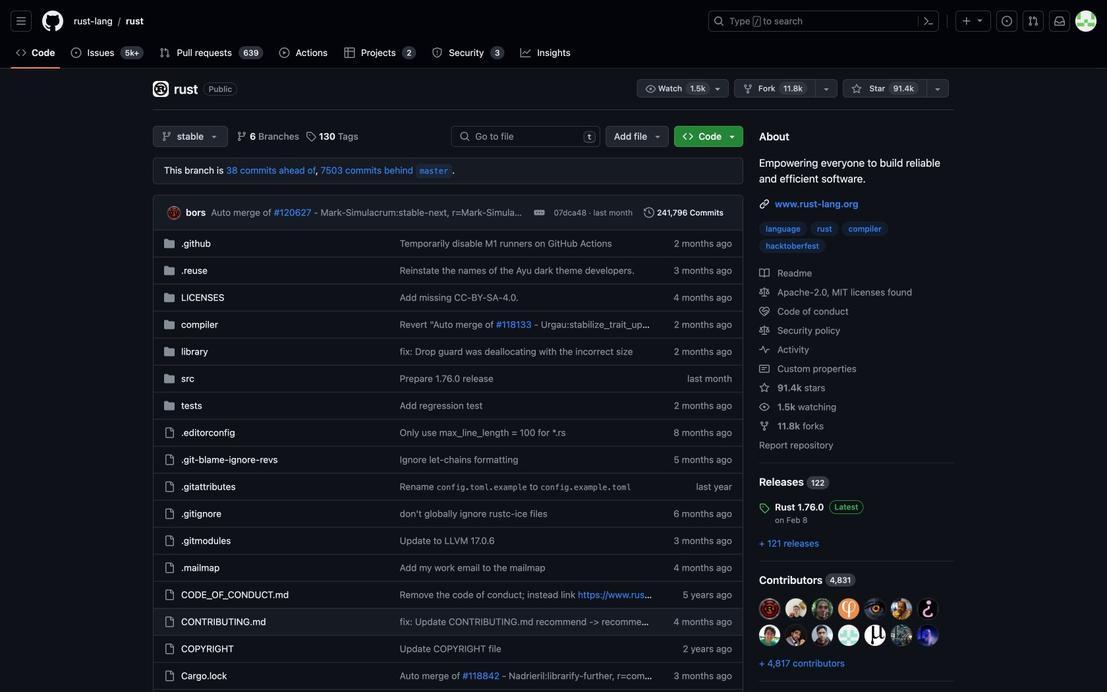Task type: describe. For each thing, give the bounding box(es) containing it.
plus image
[[962, 16, 973, 26]]

91392 users starred this repository element
[[889, 82, 919, 95]]

@bors image
[[760, 599, 781, 620]]

1 triangle down image from the left
[[653, 131, 664, 142]]

@manishearth image
[[865, 625, 886, 646]]

command palette image
[[924, 16, 935, 26]]

0 horizontal spatial tag image
[[306, 131, 317, 142]]

Go to file text field
[[476, 127, 579, 146]]

add this repository to a list image
[[933, 84, 944, 94]]

@bjorn3 image
[[839, 625, 860, 646]]

shield image
[[432, 47, 443, 58]]

@nikomatsakis image
[[813, 625, 834, 646]]

history image
[[644, 207, 655, 218]]

@dylan dpc image
[[892, 625, 913, 646]]

code image
[[683, 131, 694, 142]]

1 directory image from the top
[[164, 238, 175, 249]]

0 horizontal spatial eye image
[[646, 84, 656, 94]]

star image
[[760, 383, 770, 393]]

3 directory image from the top
[[164, 401, 175, 411]]

star image
[[852, 84, 863, 94]]

2 directory image from the top
[[164, 292, 175, 303]]

issue opened image
[[1002, 16, 1013, 26]]

1 directory image from the top
[[164, 265, 175, 276]]

1 horizontal spatial tag image
[[760, 503, 770, 514]]

@brson image
[[892, 599, 913, 620]]

search image
[[460, 131, 470, 142]]

notifications image
[[1055, 16, 1066, 26]]

2 triangle down image from the left
[[727, 131, 738, 142]]

@ralfjung image
[[839, 599, 860, 620]]

code of conduct image
[[760, 306, 770, 317]]

0 horizontal spatial repo forked image
[[743, 84, 754, 94]]

book image
[[760, 268, 770, 279]]



Task type: locate. For each thing, give the bounding box(es) containing it.
1 horizontal spatial eye image
[[760, 402, 770, 413]]

2 directory image from the top
[[164, 374, 175, 384]]

issue opened image
[[71, 47, 81, 58]]

owner avatar image
[[153, 81, 169, 97]]

1 horizontal spatial triangle down image
[[975, 15, 986, 25]]

1 vertical spatial triangle down image
[[209, 131, 220, 142]]

list
[[69, 11, 701, 32]]

graph image
[[521, 47, 531, 58]]

3 directory image from the top
[[164, 320, 175, 330]]

git pull request image for issue opened image
[[160, 47, 170, 58]]

triangle down image left code icon
[[653, 131, 664, 142]]

@veykril image
[[918, 625, 939, 646]]

triangle down image right code icon
[[727, 131, 738, 142]]

1 vertical spatial directory image
[[164, 374, 175, 384]]

@matthiaskrgr image
[[813, 599, 834, 620]]

@guillaumegomez image
[[865, 599, 886, 620]]

code image
[[16, 47, 26, 58]]

homepage image
[[42, 11, 63, 32]]

0 vertical spatial triangle down image
[[975, 15, 986, 25]]

bors image
[[168, 207, 181, 220]]

directory image
[[164, 265, 175, 276], [164, 292, 175, 303], [164, 320, 175, 330], [164, 347, 175, 357]]

note image
[[760, 364, 770, 374]]

4 directory image from the top
[[164, 347, 175, 357]]

open commit details image
[[535, 207, 545, 218]]

1 horizontal spatial repo forked image
[[760, 421, 770, 432]]

tag image
[[306, 131, 317, 142], [760, 503, 770, 514]]

link image
[[760, 199, 770, 209]]

2 git branch image from the left
[[237, 131, 247, 142]]

0 vertical spatial tag image
[[306, 131, 317, 142]]

@centril image
[[786, 625, 807, 646]]

git pull request image for issue opened icon
[[1029, 16, 1039, 26]]

1 vertical spatial eye image
[[760, 402, 770, 413]]

0 horizontal spatial triangle down image
[[209, 131, 220, 142]]

commits by bors tooltip
[[186, 206, 206, 220]]

see your forks of this repository image
[[822, 84, 832, 94]]

0 vertical spatial repo forked image
[[743, 84, 754, 94]]

0 horizontal spatial triangle down image
[[653, 131, 664, 142]]

1 vertical spatial repo forked image
[[760, 421, 770, 432]]

1 horizontal spatial git branch image
[[237, 131, 247, 142]]

0 vertical spatial git pull request image
[[1029, 16, 1039, 26]]

1 vertical spatial git pull request image
[[160, 47, 170, 58]]

2 vertical spatial directory image
[[164, 401, 175, 411]]

triangle down image
[[975, 15, 986, 25], [209, 131, 220, 142]]

1 horizontal spatial triangle down image
[[727, 131, 738, 142]]

law image
[[760, 287, 770, 298]]

0 vertical spatial directory image
[[164, 238, 175, 249]]

0 horizontal spatial git pull request image
[[160, 47, 170, 58]]

1 horizontal spatial git pull request image
[[1029, 16, 1039, 26]]

0 horizontal spatial git branch image
[[162, 131, 172, 142]]

@matklad image
[[786, 599, 807, 620]]

play image
[[279, 47, 290, 58]]

git pull request image left notifications image
[[1029, 16, 1039, 26]]

git pull request image
[[1029, 16, 1039, 26], [160, 47, 170, 58]]

git branch image
[[162, 131, 172, 142], [237, 131, 247, 142]]

@oli obk image
[[918, 599, 939, 620]]

repo forked image
[[743, 84, 754, 94], [760, 421, 770, 432]]

pulse image
[[760, 345, 770, 355]]

1 git branch image from the left
[[162, 131, 172, 142]]

0 vertical spatial eye image
[[646, 84, 656, 94]]

git pull request image up owner avatar
[[160, 47, 170, 58]]

eye image
[[646, 84, 656, 94], [760, 402, 770, 413]]

triangle down image
[[653, 131, 664, 142], [727, 131, 738, 142]]

table image
[[345, 47, 355, 58]]

directory image
[[164, 238, 175, 249], [164, 374, 175, 384], [164, 401, 175, 411]]

law image
[[760, 325, 770, 336]]

1 vertical spatial tag image
[[760, 503, 770, 514]]

@alexcrichton image
[[760, 625, 781, 646]]



Task type: vqa. For each thing, say whether or not it's contained in the screenshot.
the top "law" icon
yes



